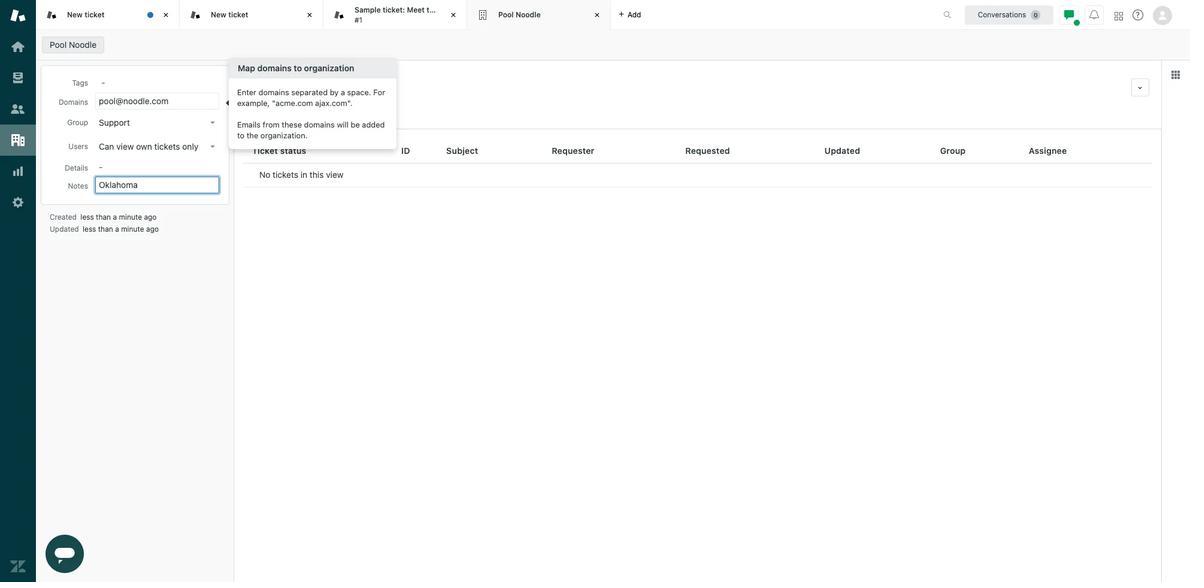 Task type: describe. For each thing, give the bounding box(es) containing it.
1 vertical spatial less
[[83, 225, 96, 234]]

1 vertical spatial than
[[98, 225, 113, 234]]

pool@noodle.com
[[99, 96, 168, 106]]

status
[[280, 145, 306, 156]]

0 vertical spatial ago
[[144, 213, 157, 222]]

ticket:
[[383, 5, 405, 14]]

organization.
[[260, 130, 308, 140]]

button displays agent's chat status as online. image
[[1064, 10, 1074, 19]]

tags
[[72, 78, 88, 87]]

grid containing ticket status
[[234, 139, 1161, 582]]

close image for 2nd new ticket tab
[[304, 9, 316, 21]]

meet
[[407, 5, 425, 14]]

sample ticket: meet the ticket #1
[[355, 5, 460, 24]]

only
[[182, 141, 198, 152]]

be
[[351, 120, 360, 129]]

2 vertical spatial a
[[115, 225, 119, 234]]

emails from these domains will be added to the organization.
[[237, 120, 385, 140]]

enter domains separated by a space. for example, "acme.com ajax.com".
[[237, 87, 385, 108]]

requested
[[686, 145, 730, 156]]

subject
[[446, 145, 478, 156]]

notes
[[68, 182, 88, 190]]

0 horizontal spatial group
[[67, 118, 88, 127]]

ajax.com".
[[315, 98, 352, 108]]

requester
[[552, 145, 595, 156]]

arrow down image for support
[[210, 122, 215, 124]]

a inside enter domains separated by a space. for example, "acme.com ajax.com".
[[341, 87, 345, 97]]

1 close image from the left
[[160, 9, 172, 21]]

2 new ticket from the left
[[211, 10, 248, 19]]

1 vertical spatial minute
[[121, 225, 144, 234]]

created less than a minute ago updated less than a minute ago
[[50, 213, 159, 234]]

related link
[[368, 113, 399, 129]]

new for 2nd new ticket tab
[[211, 10, 226, 19]]

the inside the sample ticket: meet the ticket #1
[[427, 5, 438, 14]]

can view own tickets only button
[[95, 138, 220, 155]]

noodle inside tab
[[516, 10, 541, 19]]

support button
[[95, 114, 220, 131]]

tickets (0) link
[[246, 113, 290, 129]]

1 horizontal spatial updated
[[825, 145, 860, 156]]

tickets inside button
[[154, 141, 180, 152]]

map domains to organization
[[238, 63, 354, 73]]

enter
[[237, 87, 256, 97]]

space.
[[347, 87, 371, 97]]

emails
[[237, 120, 261, 129]]

pool noodle link
[[42, 37, 104, 53]]

conversations
[[978, 10, 1026, 19]]

views image
[[10, 70, 26, 86]]

users for users
[[68, 142, 88, 151]]

this
[[310, 170, 324, 180]]

get help image
[[1133, 10, 1144, 20]]

added
[[362, 120, 385, 129]]

new for first new ticket tab
[[67, 10, 83, 19]]

tab containing sample ticket: meet the ticket
[[323, 0, 467, 30]]

arrow down image for can view own tickets only
[[210, 146, 215, 148]]

from
[[263, 120, 280, 129]]

zendesk image
[[10, 559, 26, 574]]

ticket inside the sample ticket: meet the ticket #1
[[440, 5, 460, 14]]

sample
[[355, 5, 381, 14]]

2 new ticket tab from the left
[[180, 0, 323, 30]]

organizations image
[[10, 132, 26, 148]]

users (0)
[[310, 114, 346, 125]]

tickets (0)
[[246, 114, 290, 125]]

pool noodle inside secondary element
[[50, 40, 97, 50]]

apps image
[[1171, 70, 1181, 80]]

for
[[373, 87, 385, 97]]

map
[[238, 63, 255, 73]]

0 vertical spatial less
[[80, 213, 94, 222]]

(0) for tickets (0)
[[278, 114, 290, 125]]

organization
[[304, 63, 354, 73]]

ticket
[[252, 145, 278, 156]]

add button
[[611, 0, 648, 29]]

0 vertical spatial minute
[[119, 213, 142, 222]]

#1
[[355, 15, 362, 24]]

id
[[401, 145, 410, 156]]

zendesk support image
[[10, 8, 26, 23]]

1 vertical spatial a
[[113, 213, 117, 222]]



Task type: vqa. For each thing, say whether or not it's contained in the screenshot.
2nd Free from the bottom
no



Task type: locate. For each thing, give the bounding box(es) containing it.
pool noodle tab
[[467, 0, 611, 30]]

the
[[427, 5, 438, 14], [247, 130, 258, 140]]

close image inside pool noodle tab
[[591, 9, 603, 21]]

to inside emails from these domains will be added to the organization.
[[237, 130, 244, 140]]

0 vertical spatial pool
[[498, 10, 514, 19]]

domains
[[59, 98, 88, 107]]

2 horizontal spatial ticket
[[440, 5, 460, 14]]

1 horizontal spatial users
[[310, 114, 332, 125]]

updated
[[825, 145, 860, 156], [50, 225, 79, 234]]

0 vertical spatial users
[[310, 114, 332, 125]]

group
[[67, 118, 88, 127], [940, 145, 966, 156]]

(0) inside users (0) link
[[335, 114, 346, 125]]

users up details
[[68, 142, 88, 151]]

reporting image
[[10, 164, 26, 179]]

domains up "acme.com
[[258, 87, 289, 97]]

by
[[330, 87, 339, 97]]

grid
[[234, 139, 1161, 582]]

notifications image
[[1090, 10, 1099, 19]]

1 vertical spatial view
[[326, 170, 344, 180]]

1 horizontal spatial tickets
[[273, 170, 298, 180]]

0 horizontal spatial ticket
[[85, 10, 105, 19]]

domains for separated
[[258, 87, 289, 97]]

close image for tab at the left top of the page containing sample ticket: meet the ticket
[[447, 9, 459, 21]]

None text field
[[276, 78, 1127, 96]]

0 horizontal spatial users
[[68, 142, 88, 151]]

1 vertical spatial the
[[247, 130, 258, 140]]

less down "notes"
[[83, 225, 96, 234]]

tickets right own
[[154, 141, 180, 152]]

2 close image from the left
[[304, 9, 316, 21]]

new ticket
[[67, 10, 105, 19], [211, 10, 248, 19]]

pool
[[498, 10, 514, 19], [50, 40, 67, 50]]

1 vertical spatial arrow down image
[[210, 146, 215, 148]]

0 vertical spatial domains
[[257, 63, 292, 73]]

pool inside secondary element
[[50, 40, 67, 50]]

1 horizontal spatial (0)
[[335, 114, 346, 125]]

1 horizontal spatial pool
[[498, 10, 514, 19]]

details
[[65, 164, 88, 173]]

users for users (0)
[[310, 114, 332, 125]]

the right meet
[[427, 5, 438, 14]]

1 vertical spatial pool
[[50, 40, 67, 50]]

tabs tab list
[[36, 0, 931, 30]]

ticket up the map
[[228, 10, 248, 19]]

new ticket up pool noodle link on the top left of page
[[67, 10, 105, 19]]

than
[[96, 213, 111, 222], [98, 225, 113, 234]]

close image
[[160, 9, 172, 21], [304, 9, 316, 21], [447, 9, 459, 21], [591, 9, 603, 21]]

2 arrow down image from the top
[[210, 146, 215, 148]]

ticket up pool noodle link on the top left of page
[[85, 10, 105, 19]]

pool inside tab
[[498, 10, 514, 19]]

users (0) link
[[310, 113, 348, 129]]

0 vertical spatial a
[[341, 87, 345, 97]]

no tickets in this view
[[259, 170, 344, 180]]

ticket for first new ticket tab
[[85, 10, 105, 19]]

view inside grid
[[326, 170, 344, 180]]

domains for to
[[257, 63, 292, 73]]

tickets left in
[[273, 170, 298, 180]]

these
[[282, 120, 302, 129]]

ticket status
[[252, 145, 306, 156]]

view inside 'can view own tickets only' button
[[116, 141, 134, 152]]

1 new from the left
[[67, 10, 83, 19]]

domains inside emails from these domains will be added to the organization.
[[304, 120, 335, 129]]

1 vertical spatial domains
[[258, 87, 289, 97]]

1 vertical spatial noodle
[[69, 40, 97, 50]]

0 horizontal spatial pool noodle
[[50, 40, 97, 50]]

can
[[99, 141, 114, 152]]

users down ajax.com".
[[310, 114, 332, 125]]

arrow down image inside 'can view own tickets only' button
[[210, 146, 215, 148]]

new
[[67, 10, 83, 19], [211, 10, 226, 19]]

0 vertical spatial updated
[[825, 145, 860, 156]]

the inside emails from these domains will be added to the organization.
[[247, 130, 258, 140]]

pool noodle inside tab
[[498, 10, 541, 19]]

(0) for users (0)
[[335, 114, 346, 125]]

new ticket up the map
[[211, 10, 248, 19]]

view
[[116, 141, 134, 152], [326, 170, 344, 180]]

domains
[[257, 63, 292, 73], [258, 87, 289, 97], [304, 120, 335, 129]]

view right this
[[326, 170, 344, 180]]

1 horizontal spatial noodle
[[516, 10, 541, 19]]

2 vertical spatial domains
[[304, 120, 335, 129]]

arrow down image inside support button
[[210, 122, 215, 124]]

to
[[294, 63, 302, 73], [237, 130, 244, 140]]

minute
[[119, 213, 142, 222], [121, 225, 144, 234]]

the down emails
[[247, 130, 258, 140]]

1 vertical spatial tickets
[[273, 170, 298, 180]]

0 horizontal spatial new
[[67, 10, 83, 19]]

1 horizontal spatial to
[[294, 63, 302, 73]]

2 (0) from the left
[[335, 114, 346, 125]]

noodle inside secondary element
[[69, 40, 97, 50]]

will
[[337, 120, 349, 129]]

tickets
[[154, 141, 180, 152], [273, 170, 298, 180]]

ticket for 2nd new ticket tab
[[228, 10, 248, 19]]

assignee
[[1029, 145, 1067, 156]]

0 horizontal spatial the
[[247, 130, 258, 140]]

support
[[99, 117, 130, 128]]

1 vertical spatial pool noodle
[[50, 40, 97, 50]]

0 horizontal spatial (0)
[[278, 114, 290, 125]]

ticket right meet
[[440, 5, 460, 14]]

1 vertical spatial updated
[[50, 225, 79, 234]]

0 vertical spatial than
[[96, 213, 111, 222]]

1 (0) from the left
[[278, 114, 290, 125]]

0 vertical spatial noodle
[[516, 10, 541, 19]]

conversations button
[[965, 5, 1054, 24]]

zendesk products image
[[1115, 12, 1123, 20]]

less
[[80, 213, 94, 222], [83, 225, 96, 234]]

arrow down image
[[210, 122, 215, 124], [210, 146, 215, 148]]

0 vertical spatial tickets
[[154, 141, 180, 152]]

1 new ticket tab from the left
[[36, 0, 180, 30]]

group inside grid
[[940, 145, 966, 156]]

get started image
[[10, 39, 26, 55]]

oklahoma
[[99, 180, 138, 190]]

updated inside created less than a minute ago updated less than a minute ago
[[50, 225, 79, 234]]

new ticket tab
[[36, 0, 180, 30], [180, 0, 323, 30]]

1 vertical spatial to
[[237, 130, 244, 140]]

(0)
[[278, 114, 290, 125], [335, 114, 346, 125]]

arrow down image right only
[[210, 146, 215, 148]]

own
[[136, 141, 152, 152]]

1 vertical spatial users
[[68, 142, 88, 151]]

related
[[368, 114, 397, 125]]

less right the created
[[80, 213, 94, 222]]

in
[[301, 170, 307, 180]]

customers image
[[10, 101, 26, 117]]

domains left will
[[304, 120, 335, 129]]

0 horizontal spatial tickets
[[154, 141, 180, 152]]

0 vertical spatial arrow down image
[[210, 122, 215, 124]]

1 horizontal spatial new
[[211, 10, 226, 19]]

to up separated
[[294, 63, 302, 73]]

view right can
[[116, 141, 134, 152]]

0 horizontal spatial pool
[[50, 40, 67, 50]]

1 horizontal spatial new ticket
[[211, 10, 248, 19]]

no
[[259, 170, 270, 180]]

4 close image from the left
[[591, 9, 603, 21]]

tickets
[[246, 114, 276, 125]]

tab
[[323, 0, 467, 30]]

1 new ticket from the left
[[67, 10, 105, 19]]

1 vertical spatial ago
[[146, 225, 159, 234]]

users inside users (0) link
[[310, 114, 332, 125]]

0 vertical spatial pool noodle
[[498, 10, 541, 19]]

1 horizontal spatial the
[[427, 5, 438, 14]]

0 horizontal spatial view
[[116, 141, 134, 152]]

0 vertical spatial the
[[427, 5, 438, 14]]

secondary element
[[36, 33, 1190, 57]]

pool noodle
[[498, 10, 541, 19], [50, 40, 97, 50]]

0 horizontal spatial to
[[237, 130, 244, 140]]

domains inside enter domains separated by a space. for example, "acme.com ajax.com".
[[258, 87, 289, 97]]

0 vertical spatial group
[[67, 118, 88, 127]]

1 horizontal spatial ticket
[[228, 10, 248, 19]]

(0) inside tickets (0) 'link'
[[278, 114, 290, 125]]

created
[[50, 213, 77, 222]]

separated
[[291, 87, 328, 97]]

main element
[[0, 0, 36, 582]]

ticket
[[440, 5, 460, 14], [85, 10, 105, 19], [228, 10, 248, 19]]

can view own tickets only
[[99, 141, 198, 152]]

0 vertical spatial view
[[116, 141, 134, 152]]

0 horizontal spatial new ticket
[[67, 10, 105, 19]]

new ticket tab up pool noodle link on the top left of page
[[36, 0, 180, 30]]

(0) left be
[[335, 114, 346, 125]]

3 close image from the left
[[447, 9, 459, 21]]

2 new from the left
[[211, 10, 226, 19]]

a
[[341, 87, 345, 97], [113, 213, 117, 222], [115, 225, 119, 234]]

1 vertical spatial group
[[940, 145, 966, 156]]

- field
[[96, 75, 220, 89]]

"acme.com
[[272, 98, 313, 108]]

example,
[[237, 98, 270, 108]]

1 horizontal spatial pool noodle
[[498, 10, 541, 19]]

domains right the map
[[257, 63, 292, 73]]

(0) up organization.
[[278, 114, 290, 125]]

users
[[310, 114, 332, 125], [68, 142, 88, 151]]

to down emails
[[237, 130, 244, 140]]

noodle
[[516, 10, 541, 19], [69, 40, 97, 50]]

close image inside tab
[[447, 9, 459, 21]]

1 arrow down image from the top
[[210, 122, 215, 124]]

close image for pool noodle tab at the top
[[591, 9, 603, 21]]

admin image
[[10, 195, 26, 210]]

add
[[628, 10, 641, 19]]

ago
[[144, 213, 157, 222], [146, 225, 159, 234]]

arrow down image left emails
[[210, 122, 215, 124]]

icon_org image
[[246, 78, 270, 102]]

new ticket tab up the map
[[180, 0, 323, 30]]

1 horizontal spatial view
[[326, 170, 344, 180]]

0 horizontal spatial updated
[[50, 225, 79, 234]]

0 vertical spatial to
[[294, 63, 302, 73]]

0 horizontal spatial noodle
[[69, 40, 97, 50]]

1 horizontal spatial group
[[940, 145, 966, 156]]



